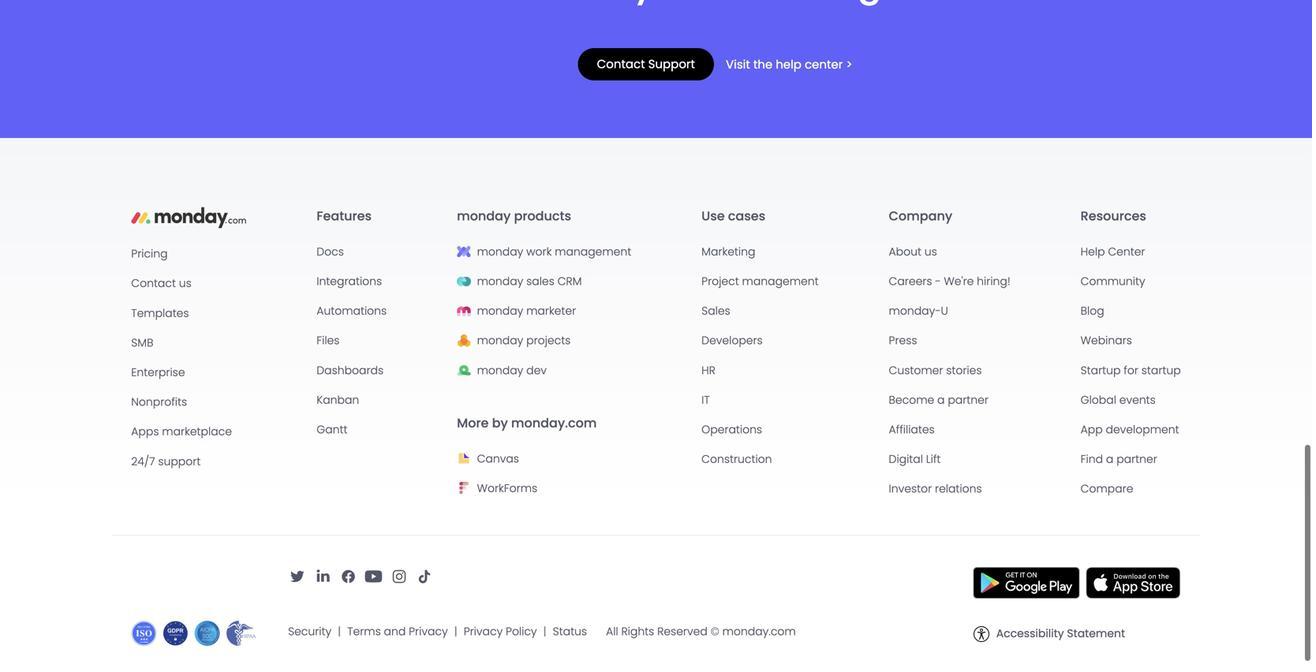 Task type: locate. For each thing, give the bounding box(es) containing it.
use cases
[[702, 207, 765, 225]]

integrations
[[317, 274, 382, 289]]

resources
[[1081, 207, 1146, 225]]

sales
[[526, 274, 554, 289]]

canvas
[[477, 451, 519, 467]]

soc image
[[194, 621, 220, 646]]

0 vertical spatial a
[[937, 392, 945, 408]]

visit the help center > link
[[726, 56, 852, 80]]

canvas link
[[477, 451, 519, 467]]

automations link
[[317, 303, 387, 319]]

us right about
[[925, 244, 937, 260]]

statement
[[1067, 626, 1125, 642]]

monday.com right by
[[511, 414, 597, 432]]

us up templates
[[179, 276, 192, 291]]

monday-
[[889, 303, 941, 319]]

canvas image
[[457, 452, 471, 466]]

workforms
[[477, 481, 537, 496]]

partner for become a partner
[[948, 392, 989, 408]]

1 horizontal spatial partner
[[1117, 452, 1157, 467]]

cases
[[728, 207, 765, 225]]

help
[[776, 56, 802, 73]]

project
[[702, 274, 739, 289]]

lift
[[926, 452, 941, 467]]

app development link
[[1081, 422, 1179, 438]]

24/7
[[131, 454, 155, 469]]

work
[[526, 244, 552, 260]]

apps
[[131, 424, 159, 440]]

compare link
[[1081, 481, 1133, 497]]

0 vertical spatial contact
[[597, 56, 645, 73]]

a for become
[[937, 392, 945, 408]]

monday projects image
[[457, 334, 471, 348]]

development
[[1106, 422, 1179, 437]]

help center
[[1081, 244, 1145, 260]]

1 horizontal spatial privacy
[[464, 624, 503, 639]]

0 horizontal spatial privacy
[[409, 624, 448, 639]]

us for contact us
[[179, 276, 192, 291]]

support
[[648, 56, 695, 73]]

1 vertical spatial us
[[179, 276, 192, 291]]

project management link
[[702, 274, 819, 289]]

1 vertical spatial contact
[[131, 276, 176, 291]]

monday-u
[[889, 303, 948, 319]]

a right become at the right bottom of page
[[937, 392, 945, 408]]

blog link
[[1081, 303, 1104, 319]]

monday for monday dev
[[477, 363, 523, 378]]

contact us link
[[131, 276, 192, 291]]

docs link
[[317, 244, 344, 260]]

press
[[889, 333, 917, 348]]

monday right monday marketer "image"
[[477, 303, 523, 319]]

the
[[753, 56, 773, 73]]

1 horizontal spatial us
[[925, 244, 937, 260]]

0 vertical spatial us
[[925, 244, 937, 260]]

monday right monday dev "icon"
[[477, 363, 523, 378]]

monday
[[457, 207, 511, 225], [477, 244, 523, 260], [477, 274, 523, 289], [477, 303, 523, 319], [477, 333, 523, 348], [477, 363, 523, 378]]

monday right monday work management 'icon'
[[477, 244, 523, 260]]

careers - we're hiring!
[[889, 274, 1010, 289]]

global events
[[1081, 392, 1156, 408]]

monday marketer
[[477, 303, 576, 319]]

1 horizontal spatial a
[[1106, 452, 1114, 467]]

gantt
[[317, 422, 348, 437]]

management down marketing link
[[742, 274, 819, 289]]

monday.com right ©
[[722, 624, 796, 639]]

visit
[[726, 56, 750, 73]]

relations
[[935, 481, 982, 497]]

marketing link
[[702, 244, 755, 260]]

logo / monday.com image
[[131, 201, 246, 234]]

0 horizontal spatial partner
[[948, 392, 989, 408]]

monday work management link
[[477, 244, 631, 260]]

partner down 'development'
[[1117, 452, 1157, 467]]

rights
[[621, 624, 654, 639]]

monday up monday work management 'icon'
[[457, 207, 511, 225]]

1 vertical spatial management
[[742, 274, 819, 289]]

about us link
[[889, 244, 937, 260]]

contact
[[597, 56, 645, 73], [131, 276, 176, 291]]

contact inside 'link'
[[597, 56, 645, 73]]

contact us
[[131, 276, 192, 291]]

digital lift link
[[889, 452, 941, 467]]

>
[[846, 56, 852, 73]]

contact down "pricing" link
[[131, 276, 176, 291]]

1 privacy from the left
[[409, 624, 448, 639]]

status link
[[553, 624, 587, 640]]

crm
[[557, 274, 582, 289]]

1 vertical spatial a
[[1106, 452, 1114, 467]]

press link
[[889, 333, 917, 349]]

partner down stories
[[948, 392, 989, 408]]

compare
[[1081, 481, 1133, 497]]

0 vertical spatial management
[[555, 244, 631, 260]]

monday right monday sales crm image
[[477, 274, 523, 289]]

0 horizontal spatial contact
[[131, 276, 176, 291]]

contact left 'support'
[[597, 56, 645, 73]]

monday up monday dev
[[477, 333, 523, 348]]

privacy right and
[[409, 624, 448, 639]]

and
[[384, 624, 406, 639]]

dev
[[526, 363, 547, 378]]

monday for monday work management
[[477, 244, 523, 260]]

0 vertical spatial partner
[[948, 392, 989, 408]]

monday dev link
[[477, 363, 547, 378]]

logo / monday.com link
[[131, 201, 246, 246]]

privacy left 'policy' on the left of the page
[[464, 624, 503, 639]]

become a partner
[[889, 392, 989, 408]]

0 horizontal spatial management
[[555, 244, 631, 260]]

a
[[937, 392, 945, 408], [1106, 452, 1114, 467]]

contact for contact us
[[131, 276, 176, 291]]

affiliates link
[[889, 422, 935, 438]]

us
[[925, 244, 937, 260], [179, 276, 192, 291]]

dashboards
[[317, 363, 384, 378]]

projects
[[526, 333, 571, 348]]

1 horizontal spatial monday.com
[[722, 624, 796, 639]]

privacy policy
[[464, 624, 537, 639]]

affiliates
[[889, 422, 935, 437]]

global events link
[[1081, 392, 1156, 408]]

a right the find
[[1106, 452, 1114, 467]]

startup
[[1141, 363, 1181, 378]]

community
[[1081, 274, 1145, 289]]

monday marketer image
[[457, 304, 471, 318]]

apps marketplace link
[[131, 424, 232, 440]]

1 vertical spatial partner
[[1117, 452, 1157, 467]]

kanban
[[317, 392, 359, 408]]

1 vertical spatial monday.com
[[722, 624, 796, 639]]

monday for monday marketer
[[477, 303, 523, 319]]

app development
[[1081, 422, 1179, 437]]

management up crm
[[555, 244, 631, 260]]

files link
[[317, 333, 340, 349]]

0 horizontal spatial us
[[179, 276, 192, 291]]

0 horizontal spatial a
[[937, 392, 945, 408]]

templates
[[131, 306, 189, 321]]

monday for monday projects
[[477, 333, 523, 348]]

©
[[711, 624, 719, 639]]

0 horizontal spatial monday.com
[[511, 414, 597, 432]]

1 horizontal spatial contact
[[597, 56, 645, 73]]

u
[[941, 303, 948, 319]]



Task type: describe. For each thing, give the bounding box(es) containing it.
contact for contact support
[[597, 56, 645, 73]]

developers link
[[702, 333, 763, 349]]

center
[[805, 56, 843, 73]]

monday for monday sales crm
[[477, 274, 523, 289]]

download the monday android app from google play image
[[973, 567, 1080, 599]]

enterprise
[[131, 365, 185, 380]]

gdpr image
[[163, 621, 188, 646]]

kanban link
[[317, 392, 359, 408]]

terms
[[347, 624, 381, 639]]

hr link
[[702, 363, 716, 378]]

0 vertical spatial monday.com
[[511, 414, 597, 432]]

events
[[1119, 392, 1156, 408]]

security
[[288, 624, 331, 639]]

smb link
[[131, 335, 153, 351]]

features
[[317, 207, 372, 225]]

help center link
[[1081, 244, 1145, 260]]

digital lift
[[889, 452, 941, 467]]

visit the help center >
[[726, 56, 852, 73]]

sales link
[[702, 303, 730, 319]]

project management
[[702, 274, 819, 289]]

workforms image
[[457, 481, 471, 496]]

startup for startup link
[[1081, 363, 1181, 378]]

investor relations link
[[889, 481, 982, 497]]

security link
[[288, 624, 331, 640]]

monday dev image
[[457, 363, 471, 378]]

customer stories link
[[889, 363, 982, 378]]

webinars link
[[1081, 333, 1132, 349]]

startup
[[1081, 363, 1121, 378]]

integrations link
[[317, 274, 382, 289]]

monday work management image
[[457, 245, 471, 259]]

support
[[158, 454, 201, 469]]

download the monday ios app from the app store image
[[1086, 567, 1181, 599]]

careers
[[889, 274, 932, 289]]

us for about us
[[925, 244, 937, 260]]

monday dev
[[477, 363, 547, 378]]

monday for monday products
[[457, 207, 511, 225]]

hipaa image
[[226, 621, 256, 646]]

templates link
[[131, 306, 189, 321]]

monday sales crm image
[[457, 274, 471, 289]]

more by monday.com
[[457, 414, 597, 432]]

1 horizontal spatial management
[[742, 274, 819, 289]]

terms and privacy link
[[347, 624, 448, 640]]

careers - we're hiring! link
[[889, 274, 1010, 289]]

more
[[457, 414, 489, 432]]

customer stories
[[889, 363, 982, 378]]

hr
[[702, 363, 716, 378]]

all rights reserved © monday.com
[[606, 624, 796, 639]]

about
[[889, 244, 921, 260]]

investor
[[889, 481, 932, 497]]

nonprofits link
[[131, 395, 187, 410]]

digital
[[889, 452, 923, 467]]

contact support
[[597, 56, 695, 73]]

-
[[935, 274, 941, 289]]

apps marketplace
[[131, 424, 232, 440]]

files
[[317, 333, 340, 348]]

monday projects
[[477, 333, 571, 348]]

docs
[[317, 244, 344, 260]]

policy
[[506, 624, 537, 639]]

all
[[606, 624, 618, 639]]

find a partner link
[[1081, 452, 1157, 467]]

investor relations
[[889, 481, 982, 497]]

monday sales crm
[[477, 274, 582, 289]]

global
[[1081, 392, 1116, 408]]

24/7 support link
[[131, 454, 201, 469]]

automations
[[317, 303, 387, 319]]

pricing
[[131, 246, 168, 262]]

smb
[[131, 335, 153, 351]]

center
[[1108, 244, 1145, 260]]

for
[[1124, 363, 1138, 378]]

partner for find a partner
[[1117, 452, 1157, 467]]

contact support link
[[578, 48, 714, 80]]

stories
[[946, 363, 982, 378]]

startup for startup
[[1081, 363, 1181, 378]]

customer
[[889, 363, 943, 378]]

accessibility
[[996, 626, 1064, 642]]

privacy policy link
[[464, 624, 537, 640]]

by
[[492, 414, 508, 432]]

marketing
[[702, 244, 755, 260]]

company
[[889, 207, 952, 225]]

accessibility                                 statement
[[996, 626, 1125, 642]]

become
[[889, 392, 934, 408]]

a for find
[[1106, 452, 1114, 467]]

become a partner link
[[889, 392, 989, 408]]

2 privacy from the left
[[464, 624, 503, 639]]

we're
[[944, 274, 974, 289]]

sales
[[702, 303, 730, 319]]

construction link
[[702, 452, 772, 467]]

use
[[702, 207, 725, 225]]

iso image
[[131, 621, 156, 646]]

status
[[553, 624, 587, 639]]

webinars
[[1081, 333, 1132, 348]]

workforms link
[[477, 481, 537, 496]]



Task type: vqa. For each thing, say whether or not it's contained in the screenshot.
Facebook
no



